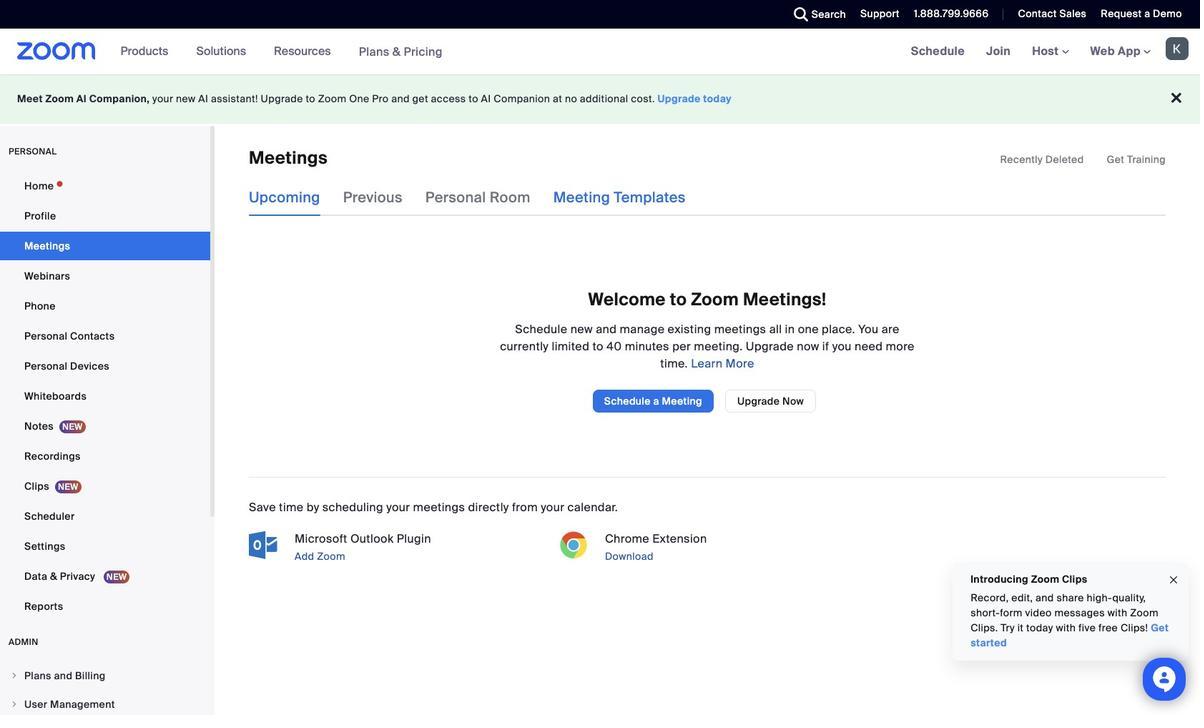 Task type: vqa. For each thing, say whether or not it's contained in the screenshot.
it
yes



Task type: describe. For each thing, give the bounding box(es) containing it.
solutions button
[[196, 29, 253, 74]]

save
[[249, 500, 276, 515]]

1 horizontal spatial meetings
[[249, 147, 328, 169]]

whiteboards link
[[0, 382, 210, 411]]

add
[[295, 550, 314, 563]]

pro
[[372, 92, 389, 105]]

messages
[[1055, 607, 1105, 620]]

personal devices
[[24, 360, 109, 373]]

welcome to zoom meetings!
[[589, 289, 827, 311]]

pricing
[[404, 44, 443, 59]]

meeting.
[[694, 339, 743, 354]]

get training
[[1107, 153, 1166, 166]]

get training link
[[1107, 153, 1166, 166]]

templates
[[614, 188, 686, 207]]

2 ai from the left
[[198, 92, 208, 105]]

schedule for schedule
[[911, 44, 965, 59]]

a for request
[[1145, 7, 1151, 20]]

you
[[859, 322, 879, 337]]

and inside schedule new and manage existing meetings all in one place. you are currently limited to 40 minutes per meeting. upgrade now if you need more time.
[[596, 322, 617, 337]]

products button
[[121, 29, 175, 74]]

access
[[431, 92, 466, 105]]

home
[[24, 180, 54, 192]]

clips link
[[0, 472, 210, 501]]

home link
[[0, 172, 210, 200]]

clips inside personal menu menu
[[24, 480, 49, 493]]

personal for personal devices
[[24, 360, 67, 373]]

five
[[1079, 622, 1096, 635]]

personal for personal contacts
[[24, 330, 67, 343]]

personal devices link
[[0, 352, 210, 381]]

from
[[512, 500, 538, 515]]

billing
[[75, 670, 106, 683]]

tabs of meeting tab list
[[249, 179, 709, 216]]

get
[[413, 92, 428, 105]]

join
[[987, 44, 1011, 59]]

recently deleted
[[1001, 153, 1084, 166]]

request
[[1101, 7, 1142, 20]]

1 horizontal spatial clips
[[1062, 573, 1088, 586]]

at
[[553, 92, 562, 105]]

companion,
[[89, 92, 150, 105]]

companion
[[494, 92, 550, 105]]

video
[[1026, 607, 1052, 620]]

meet zoom ai companion, footer
[[0, 74, 1201, 124]]

new inside meet zoom ai companion, footer
[[176, 92, 196, 105]]

personal for personal room
[[426, 188, 486, 207]]

phone
[[24, 300, 56, 313]]

zoom inside record, edit, and share high-quality, short-form video messages with zoom clips. try it today with five free clips!
[[1131, 607, 1159, 620]]

plans & pricing
[[359, 44, 443, 59]]

1.888.799.9666 button up join at the top of the page
[[903, 0, 993, 29]]

get for get started
[[1151, 622, 1169, 635]]

currently
[[500, 339, 549, 354]]

more
[[726, 356, 755, 371]]

solutions
[[196, 44, 246, 59]]

web app
[[1091, 44, 1141, 59]]

now
[[783, 395, 804, 408]]

settings
[[24, 540, 65, 553]]

right image for plans
[[10, 672, 19, 680]]

deleted
[[1046, 153, 1084, 166]]

all
[[770, 322, 782, 337]]

upcoming
[[249, 188, 320, 207]]

meeting inside button
[[662, 395, 703, 408]]

notes
[[24, 420, 54, 433]]

meetings link
[[0, 232, 210, 260]]

upgrade inside schedule new and manage existing meetings all in one place. you are currently limited to 40 minutes per meeting. upgrade now if you need more time.
[[746, 339, 794, 354]]

1 horizontal spatial with
[[1108, 607, 1128, 620]]

meet zoom ai companion, your new ai assistant! upgrade to zoom one pro and get access to ai companion at no additional cost. upgrade today
[[17, 92, 732, 105]]

limited
[[552, 339, 590, 354]]

profile picture image
[[1166, 37, 1189, 60]]

manage
[[620, 322, 665, 337]]

meetings inside meetings link
[[24, 240, 70, 253]]

it
[[1018, 622, 1024, 635]]

microsoft
[[295, 531, 347, 546]]

microsoft outlook plugin add zoom
[[295, 531, 431, 563]]

application containing recently deleted
[[1001, 152, 1166, 167]]

today inside record, edit, and share high-quality, short-form video messages with zoom clips. try it today with five free clips!
[[1027, 622, 1054, 635]]

resources button
[[274, 29, 337, 74]]

welcome
[[589, 289, 666, 311]]

zoom up existing
[[691, 289, 739, 311]]

& for pricing
[[393, 44, 401, 59]]

support
[[861, 7, 900, 20]]

previous
[[343, 188, 403, 207]]

user
[[24, 698, 47, 711]]

upgrade down "product information" navigation
[[261, 92, 303, 105]]

resources
[[274, 44, 331, 59]]

whiteboards
[[24, 390, 87, 403]]

introducing zoom clips
[[971, 573, 1088, 586]]

request a demo
[[1101, 7, 1183, 20]]

and inside meet zoom ai companion, footer
[[392, 92, 410, 105]]

0 horizontal spatial with
[[1056, 622, 1076, 635]]

today inside meet zoom ai companion, footer
[[704, 92, 732, 105]]

extension
[[653, 531, 707, 546]]

1 ai from the left
[[76, 92, 87, 105]]

one
[[798, 322, 819, 337]]

chrome
[[605, 531, 650, 546]]

products
[[121, 44, 168, 59]]

2 horizontal spatial your
[[541, 500, 565, 515]]

add zoom link
[[292, 548, 545, 565]]

profile link
[[0, 202, 210, 230]]

personal menu menu
[[0, 172, 210, 622]]

try
[[1001, 622, 1015, 635]]

meeting inside tab list
[[554, 188, 610, 207]]

& for privacy
[[50, 570, 57, 583]]

a for schedule
[[654, 395, 659, 408]]

personal room
[[426, 188, 531, 207]]

upgrade inside upgrade now button
[[738, 395, 780, 408]]

privacy
[[60, 570, 95, 583]]

time.
[[661, 356, 688, 371]]

directly
[[468, 500, 509, 515]]

time
[[279, 500, 304, 515]]

by
[[307, 500, 319, 515]]

you
[[833, 339, 852, 354]]

devices
[[70, 360, 109, 373]]

no
[[565, 92, 577, 105]]



Task type: locate. For each thing, give the bounding box(es) containing it.
meet
[[17, 92, 43, 105]]

existing
[[668, 322, 712, 337]]

ai
[[76, 92, 87, 105], [198, 92, 208, 105], [481, 92, 491, 105]]

1.888.799.9666 button up schedule link
[[914, 7, 989, 20]]

scheduler
[[24, 510, 75, 523]]

user management menu item
[[0, 691, 210, 715]]

free
[[1099, 622, 1118, 635]]

zoom down microsoft
[[317, 550, 346, 563]]

data & privacy link
[[0, 562, 210, 591]]

high-
[[1087, 592, 1113, 605]]

a inside button
[[654, 395, 659, 408]]

2 vertical spatial personal
[[24, 360, 67, 373]]

zoom inside microsoft outlook plugin add zoom
[[317, 550, 346, 563]]

get started
[[971, 622, 1169, 650]]

1 vertical spatial plans
[[24, 670, 51, 683]]

1 horizontal spatial new
[[571, 322, 593, 337]]

meetings
[[249, 147, 328, 169], [24, 240, 70, 253]]

your for new
[[152, 92, 173, 105]]

upgrade left now
[[738, 395, 780, 408]]

upgrade now
[[738, 395, 804, 408]]

to right the access at the left top of page
[[469, 92, 479, 105]]

& right data at bottom
[[50, 570, 57, 583]]

data
[[24, 570, 47, 583]]

in
[[785, 322, 795, 337]]

0 vertical spatial with
[[1108, 607, 1128, 620]]

plans up the "user"
[[24, 670, 51, 683]]

save time by scheduling your meetings directly from your calendar.
[[249, 500, 618, 515]]

schedule for schedule new and manage existing meetings all in one place. you are currently limited to 40 minutes per meeting. upgrade now if you need more time.
[[515, 322, 568, 337]]

2 right image from the top
[[10, 700, 19, 709]]

your right 'from'
[[541, 500, 565, 515]]

plugin
[[397, 531, 431, 546]]

reports link
[[0, 592, 210, 621]]

assistant!
[[211, 92, 258, 105]]

personal
[[426, 188, 486, 207], [24, 330, 67, 343], [24, 360, 67, 373]]

schedule for schedule a meeting
[[604, 395, 651, 408]]

are
[[882, 322, 900, 337]]

personal left room
[[426, 188, 486, 207]]

0 horizontal spatial your
[[152, 92, 173, 105]]

meetings navigation
[[901, 29, 1201, 75]]

with up free at the right bottom
[[1108, 607, 1128, 620]]

get left training
[[1107, 153, 1125, 166]]

upgrade down all
[[746, 339, 794, 354]]

personal
[[9, 146, 57, 157]]

form
[[1000, 607, 1023, 620]]

your right companion, on the top of the page
[[152, 92, 173, 105]]

learn
[[691, 356, 723, 371]]

right image
[[10, 672, 19, 680], [10, 700, 19, 709]]

to
[[306, 92, 316, 105], [469, 92, 479, 105], [670, 289, 687, 311], [593, 339, 604, 354]]

zoom right "meet" on the top of the page
[[45, 92, 74, 105]]

0 vertical spatial meetings
[[715, 322, 767, 337]]

a left demo
[[1145, 7, 1151, 20]]

meetings for your
[[413, 500, 465, 515]]

clips up share
[[1062, 573, 1088, 586]]

0 horizontal spatial meetings
[[413, 500, 465, 515]]

your up the plugin on the bottom
[[386, 500, 410, 515]]

web
[[1091, 44, 1115, 59]]

upgrade right 'cost.'
[[658, 92, 701, 105]]

new left assistant!
[[176, 92, 196, 105]]

download link
[[602, 548, 856, 565]]

calendar.
[[568, 500, 618, 515]]

to left 40
[[593, 339, 604, 354]]

training
[[1128, 153, 1166, 166]]

1 vertical spatial meeting
[[662, 395, 703, 408]]

right image inside plans and billing menu item
[[10, 672, 19, 680]]

and up 40
[[596, 322, 617, 337]]

zoom
[[45, 92, 74, 105], [318, 92, 347, 105], [691, 289, 739, 311], [317, 550, 346, 563], [1031, 573, 1060, 586], [1131, 607, 1159, 620]]

ai left 'companion'
[[481, 92, 491, 105]]

your inside meet zoom ai companion, footer
[[152, 92, 173, 105]]

meeting templates
[[554, 188, 686, 207]]

2 horizontal spatial ai
[[481, 92, 491, 105]]

1 horizontal spatial plans
[[359, 44, 390, 59]]

recently
[[1001, 153, 1043, 166]]

1 vertical spatial personal
[[24, 330, 67, 343]]

app
[[1118, 44, 1141, 59]]

plans inside menu item
[[24, 670, 51, 683]]

meetings up the plugin on the bottom
[[413, 500, 465, 515]]

right image inside user management menu item
[[10, 700, 19, 709]]

0 horizontal spatial new
[[176, 92, 196, 105]]

meetings!
[[743, 289, 827, 311]]

0 vertical spatial a
[[1145, 7, 1151, 20]]

scheduler link
[[0, 502, 210, 531]]

your
[[152, 92, 173, 105], [386, 500, 410, 515], [541, 500, 565, 515]]

2 horizontal spatial schedule
[[911, 44, 965, 59]]

close image
[[1168, 572, 1180, 588]]

get for get training
[[1107, 153, 1125, 166]]

and inside menu item
[[54, 670, 72, 683]]

learn more
[[688, 356, 755, 371]]

cost.
[[631, 92, 655, 105]]

2 vertical spatial schedule
[[604, 395, 651, 408]]

get right 'clips!'
[[1151, 622, 1169, 635]]

0 horizontal spatial get
[[1107, 153, 1125, 166]]

zoom up 'clips!'
[[1131, 607, 1159, 620]]

ai left companion, on the top of the page
[[76, 92, 87, 105]]

minutes
[[625, 339, 670, 354]]

meetings
[[715, 322, 767, 337], [413, 500, 465, 515]]

host button
[[1032, 44, 1069, 59]]

right image down admin
[[10, 672, 19, 680]]

and up video
[[1036, 592, 1054, 605]]

plans and billing
[[24, 670, 106, 683]]

plans
[[359, 44, 390, 59], [24, 670, 51, 683]]

host
[[1032, 44, 1062, 59]]

& inside "product information" navigation
[[393, 44, 401, 59]]

0 vertical spatial right image
[[10, 672, 19, 680]]

upgrade now button
[[725, 390, 816, 413]]

plans for plans & pricing
[[359, 44, 390, 59]]

place.
[[822, 322, 856, 337]]

0 horizontal spatial meeting
[[554, 188, 610, 207]]

notes link
[[0, 412, 210, 441]]

0 horizontal spatial &
[[50, 570, 57, 583]]

plans up meet zoom ai companion, your new ai assistant! upgrade to zoom one pro and get access to ai companion at no additional cost. upgrade today
[[359, 44, 390, 59]]

meetings up meeting.
[[715, 322, 767, 337]]

zoom left one at the left
[[318, 92, 347, 105]]

1 vertical spatial &
[[50, 570, 57, 583]]

outlook
[[350, 531, 394, 546]]

upgrade
[[261, 92, 303, 105], [658, 92, 701, 105], [746, 339, 794, 354], [738, 395, 780, 408]]

clips!
[[1121, 622, 1149, 635]]

schedule inside schedule link
[[911, 44, 965, 59]]

quality,
[[1113, 592, 1146, 605]]

record, edit, and share high-quality, short-form video messages with zoom clips. try it today with five free clips!
[[971, 592, 1159, 635]]

0 vertical spatial meetings
[[249, 147, 328, 169]]

0 vertical spatial personal
[[426, 188, 486, 207]]

your for meetings
[[386, 500, 410, 515]]

1 vertical spatial today
[[1027, 622, 1054, 635]]

room
[[490, 188, 531, 207]]

product information navigation
[[110, 29, 454, 75]]

plans inside "product information" navigation
[[359, 44, 390, 59]]

reports
[[24, 600, 63, 613]]

a down minutes
[[654, 395, 659, 408]]

1 horizontal spatial &
[[393, 44, 401, 59]]

1 horizontal spatial your
[[386, 500, 410, 515]]

meetings for existing
[[715, 322, 767, 337]]

personal up whiteboards
[[24, 360, 67, 373]]

1 right image from the top
[[10, 672, 19, 680]]

schedule inside schedule new and manage existing meetings all in one place. you are currently limited to 40 minutes per meeting. upgrade now if you need more time.
[[515, 322, 568, 337]]

new
[[176, 92, 196, 105], [571, 322, 593, 337]]

right image for user
[[10, 700, 19, 709]]

new up limited
[[571, 322, 593, 337]]

plans and billing menu item
[[0, 663, 210, 690]]

per
[[673, 339, 691, 354]]

1 horizontal spatial meetings
[[715, 322, 767, 337]]

edit,
[[1012, 592, 1033, 605]]

1.888.799.9666 button
[[903, 0, 993, 29], [914, 7, 989, 20]]

0 horizontal spatial a
[[654, 395, 659, 408]]

ai left assistant!
[[198, 92, 208, 105]]

1 vertical spatial get
[[1151, 622, 1169, 635]]

0 vertical spatial new
[[176, 92, 196, 105]]

to inside schedule new and manage existing meetings all in one place. you are currently limited to 40 minutes per meeting. upgrade now if you need more time.
[[593, 339, 604, 354]]

personal down phone
[[24, 330, 67, 343]]

0 vertical spatial &
[[393, 44, 401, 59]]

chrome extension download
[[605, 531, 707, 563]]

personal inside tabs of meeting tab list
[[426, 188, 486, 207]]

recordings
[[24, 450, 81, 463]]

meetings up webinars
[[24, 240, 70, 253]]

new inside schedule new and manage existing meetings all in one place. you are currently limited to 40 minutes per meeting. upgrade now if you need more time.
[[571, 322, 593, 337]]

to up existing
[[670, 289, 687, 311]]

and left billing
[[54, 670, 72, 683]]

get started link
[[971, 622, 1169, 650]]

0 horizontal spatial plans
[[24, 670, 51, 683]]

with down messages
[[1056, 622, 1076, 635]]

0 vertical spatial today
[[704, 92, 732, 105]]

get inside get started
[[1151, 622, 1169, 635]]

banner
[[0, 29, 1201, 75]]

1 horizontal spatial today
[[1027, 622, 1054, 635]]

recordings link
[[0, 442, 210, 471]]

now
[[797, 339, 820, 354]]

& inside personal menu menu
[[50, 570, 57, 583]]

schedule inside schedule a meeting button
[[604, 395, 651, 408]]

demo
[[1153, 7, 1183, 20]]

0 vertical spatial schedule
[[911, 44, 965, 59]]

0 vertical spatial meeting
[[554, 188, 610, 207]]

and left get
[[392, 92, 410, 105]]

contact
[[1018, 7, 1057, 20]]

meeting down time.
[[662, 395, 703, 408]]

admin menu menu
[[0, 663, 210, 715]]

to down resources dropdown button
[[306, 92, 316, 105]]

clips up scheduler
[[24, 480, 49, 493]]

1 vertical spatial right image
[[10, 700, 19, 709]]

plans for plans and billing
[[24, 670, 51, 683]]

0 vertical spatial clips
[[24, 480, 49, 493]]

meetings inside schedule new and manage existing meetings all in one place. you are currently limited to 40 minutes per meeting. upgrade now if you need more time.
[[715, 322, 767, 337]]

schedule down 1.888.799.9666
[[911, 44, 965, 59]]

application
[[1001, 152, 1166, 167]]

schedule down 40
[[604, 395, 651, 408]]

upgrade today link
[[658, 92, 732, 105]]

3 ai from the left
[[481, 92, 491, 105]]

0 vertical spatial plans
[[359, 44, 390, 59]]

& left pricing on the left of the page
[[393, 44, 401, 59]]

1 vertical spatial a
[[654, 395, 659, 408]]

0 horizontal spatial ai
[[76, 92, 87, 105]]

right image left the "user"
[[10, 700, 19, 709]]

schedule up currently
[[515, 322, 568, 337]]

management
[[50, 698, 115, 711]]

0 horizontal spatial meetings
[[24, 240, 70, 253]]

1 vertical spatial with
[[1056, 622, 1076, 635]]

1 horizontal spatial get
[[1151, 622, 1169, 635]]

contacts
[[70, 330, 115, 343]]

meeting left templates
[[554, 188, 610, 207]]

and inside record, edit, and share high-quality, short-form video messages with zoom clips. try it today with five free clips!
[[1036, 592, 1054, 605]]

0 horizontal spatial clips
[[24, 480, 49, 493]]

1 vertical spatial schedule
[[515, 322, 568, 337]]

1 vertical spatial meetings
[[24, 240, 70, 253]]

1 horizontal spatial meeting
[[662, 395, 703, 408]]

webinars
[[24, 270, 70, 283]]

1 vertical spatial clips
[[1062, 573, 1088, 586]]

banner containing products
[[0, 29, 1201, 75]]

profile
[[24, 210, 56, 223]]

schedule a meeting button
[[593, 390, 714, 413]]

admin
[[9, 637, 38, 648]]

0 horizontal spatial schedule
[[515, 322, 568, 337]]

additional
[[580, 92, 629, 105]]

0 vertical spatial get
[[1107, 153, 1125, 166]]

1 vertical spatial meetings
[[413, 500, 465, 515]]

need
[[855, 339, 883, 354]]

meetings up upcoming
[[249, 147, 328, 169]]

1 horizontal spatial ai
[[198, 92, 208, 105]]

zoom up edit,
[[1031, 573, 1060, 586]]

introducing
[[971, 573, 1029, 586]]

data & privacy
[[24, 570, 98, 583]]

1 horizontal spatial schedule
[[604, 395, 651, 408]]

1 vertical spatial new
[[571, 322, 593, 337]]

zoom logo image
[[17, 42, 96, 60]]

1 horizontal spatial a
[[1145, 7, 1151, 20]]

0 horizontal spatial today
[[704, 92, 732, 105]]



